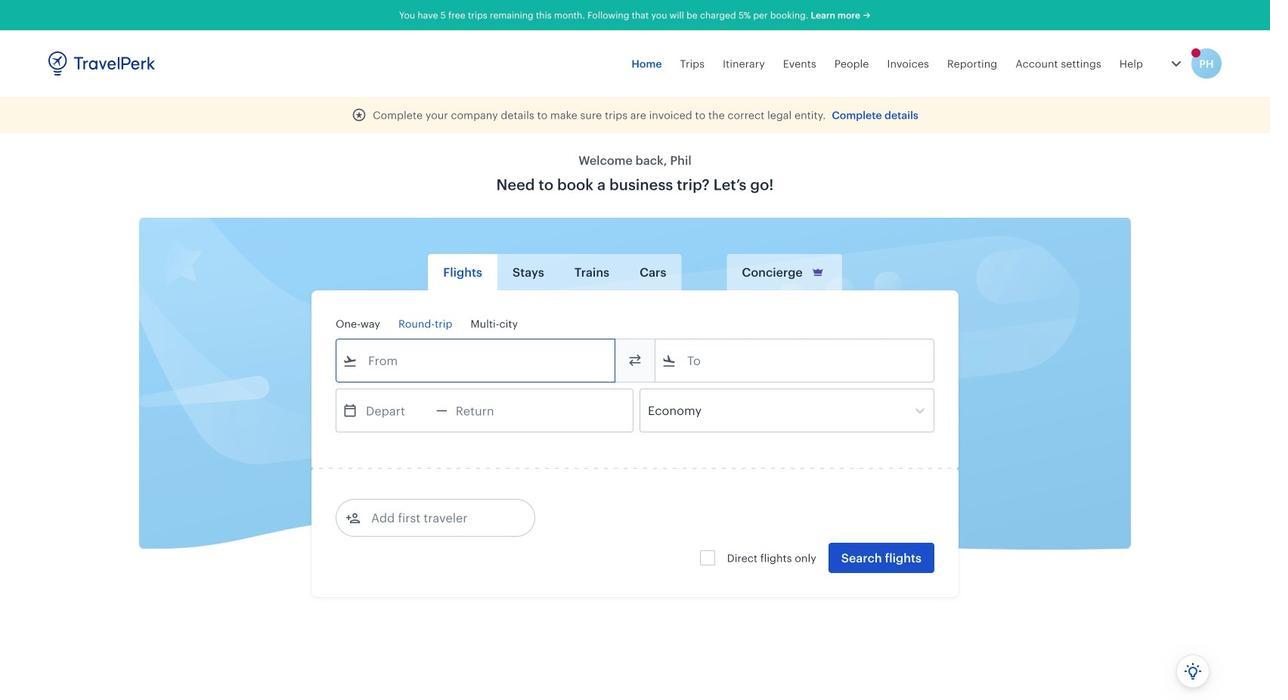 Task type: vqa. For each thing, say whether or not it's contained in the screenshot.
Move backward to switch to the previous month. image
no



Task type: describe. For each thing, give the bounding box(es) containing it.
Add first traveler search field
[[361, 506, 518, 530]]

Depart text field
[[358, 390, 436, 432]]



Task type: locate. For each thing, give the bounding box(es) containing it.
Return text field
[[448, 390, 526, 432]]

From search field
[[358, 349, 595, 373]]

To search field
[[677, 349, 915, 373]]



